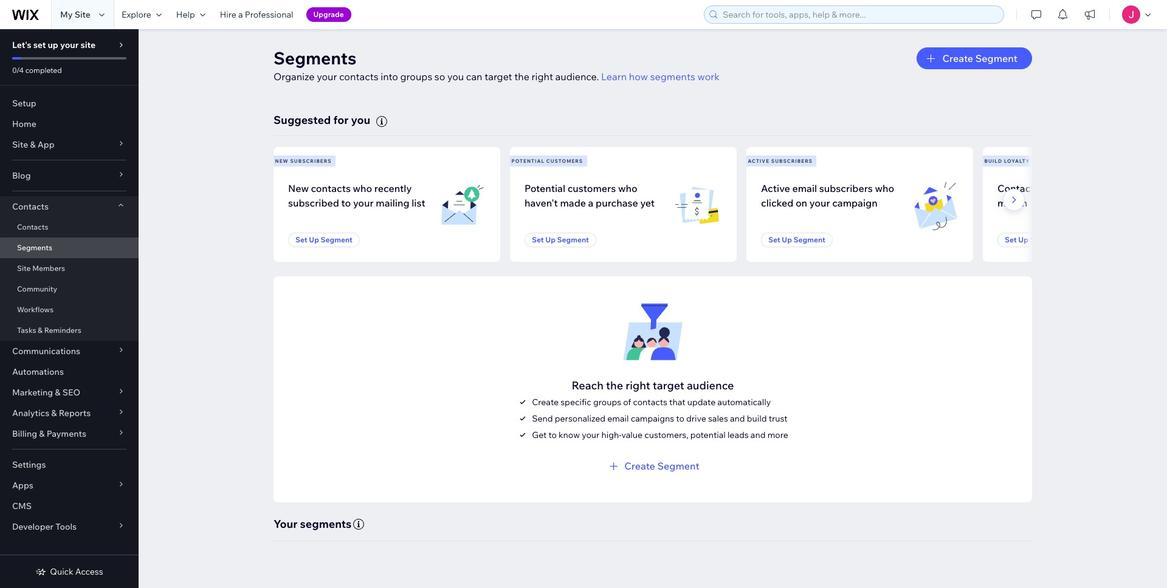 Task type: describe. For each thing, give the bounding box(es) containing it.
set up segment for clicked
[[769, 235, 826, 245]]

reach
[[572, 379, 604, 393]]

marketing
[[12, 387, 53, 398]]

blog
[[12, 170, 31, 181]]

set for active email subscribers who clicked on your campaign
[[769, 235, 781, 245]]

2 horizontal spatial create
[[943, 52, 974, 64]]

cms
[[12, 501, 32, 512]]

your inside reach the right target audience create specific groups of contacts that update automatically send personalized email campaigns to drive sales and build trust get to know your high-value customers, potential leads and more
[[582, 430, 600, 441]]

to inside new contacts who recently subscribed to your mailing list
[[342, 197, 351, 209]]

audience
[[687, 379, 734, 393]]

developer tools button
[[0, 517, 139, 538]]

access
[[75, 567, 103, 578]]

& for tasks
[[38, 326, 43, 335]]

contacts inside segments organize your contacts into groups so you can target the right audience. learn how segments work
[[339, 71, 379, 83]]

right inside segments organize your contacts into groups so you can target the right audience. learn how segments work
[[532, 71, 554, 83]]

contacts inside contacts with a birthday this month
[[998, 182, 1040, 195]]

home
[[12, 119, 36, 130]]

birthday
[[1072, 182, 1110, 195]]

target inside segments organize your contacts into groups so you can target the right audience. learn how segments work
[[485, 71, 513, 83]]

up
[[48, 40, 58, 50]]

0 horizontal spatial create segment button
[[607, 459, 700, 474]]

your
[[274, 518, 298, 532]]

automations
[[12, 367, 64, 378]]

setup
[[12, 98, 36, 109]]

workflows link
[[0, 300, 139, 321]]

update
[[688, 397, 716, 408]]

your segments
[[274, 518, 352, 532]]

who for purchase
[[619, 182, 638, 195]]

clicked
[[762, 197, 794, 209]]

quick
[[50, 567, 73, 578]]

learn how segments work button
[[602, 69, 720, 84]]

new contacts who recently subscribed to your mailing list
[[288, 182, 426, 209]]

segments for segments organize your contacts into groups so you can target the right audience. learn how segments work
[[274, 47, 357, 69]]

& for billing
[[39, 429, 45, 440]]

contacts inside reach the right target audience create specific groups of contacts that update automatically send personalized email campaigns to drive sales and build trust get to know your high-value customers, potential leads and more
[[634, 397, 668, 408]]

tasks & reminders
[[17, 326, 81, 335]]

4 set up segment button from the left
[[998, 233, 1070, 248]]

analytics
[[12, 408, 49, 419]]

leads
[[728, 430, 749, 441]]

new for new contacts who recently subscribed to your mailing list
[[288, 182, 309, 195]]

your inside new contacts who recently subscribed to your mailing list
[[353, 197, 374, 209]]

1 horizontal spatial create segment
[[943, 52, 1018, 64]]

apps button
[[0, 476, 139, 496]]

sales
[[709, 414, 729, 424]]

made
[[561, 197, 586, 209]]

so
[[435, 71, 445, 83]]

audience.
[[556, 71, 599, 83]]

4 set up segment from the left
[[1006, 235, 1063, 245]]

subscribers inside active email subscribers who clicked on your campaign
[[820, 182, 873, 195]]

campaigns
[[631, 414, 675, 424]]

groups inside segments organize your contacts into groups so you can target the right audience. learn how segments work
[[401, 71, 433, 83]]

suggested
[[274, 113, 331, 127]]

month
[[998, 197, 1028, 209]]

marketing & seo button
[[0, 383, 139, 403]]

up for clicked
[[783, 235, 793, 245]]

subscribed
[[288, 197, 339, 209]]

community
[[17, 285, 57, 294]]

set up segment for subscribed
[[296, 235, 353, 245]]

you inside segments organize your contacts into groups so you can target the right audience. learn how segments work
[[448, 71, 464, 83]]

communications button
[[0, 341, 139, 362]]

set
[[33, 40, 46, 50]]

site members link
[[0, 259, 139, 279]]

settings link
[[0, 455, 139, 476]]

build
[[747, 414, 767, 424]]

home link
[[0, 114, 139, 134]]

my
[[60, 9, 73, 20]]

specific
[[561, 397, 592, 408]]

on
[[796, 197, 808, 209]]

potential for potential customers
[[512, 158, 545, 164]]

help
[[176, 9, 195, 20]]

segments for segments
[[17, 243, 52, 252]]

potential
[[691, 430, 726, 441]]

tasks
[[17, 326, 36, 335]]

automations link
[[0, 362, 139, 383]]

who for your
[[353, 182, 372, 195]]

set up segment button for subscribed
[[288, 233, 360, 248]]

customers for potential customers who haven't made a purchase yet
[[568, 182, 616, 195]]

potential for potential customers who haven't made a purchase yet
[[525, 182, 566, 195]]

let's set up your site
[[12, 40, 96, 50]]

subscribers for contacts
[[290, 158, 332, 164]]

0 horizontal spatial and
[[731, 414, 746, 424]]

communications
[[12, 346, 80, 357]]

campaign
[[833, 197, 878, 209]]

0 horizontal spatial you
[[351, 113, 371, 127]]

my site
[[60, 9, 91, 20]]

list
[[412, 197, 426, 209]]

set for potential customers who haven't made a purchase yet
[[532, 235, 544, 245]]

2 vertical spatial create
[[625, 460, 656, 473]]

for
[[334, 113, 349, 127]]

email inside active email subscribers who clicked on your campaign
[[793, 182, 818, 195]]

apps
[[12, 481, 33, 492]]

developer
[[12, 522, 54, 533]]

customers for potential customers
[[547, 158, 583, 164]]

active email subscribers who clicked on your campaign
[[762, 182, 895, 209]]

hire a professional
[[220, 9, 294, 20]]

target inside reach the right target audience create specific groups of contacts that update automatically send personalized email campaigns to drive sales and build trust get to know your high-value customers, potential leads and more
[[653, 379, 685, 393]]

app
[[38, 139, 54, 150]]

quick access button
[[35, 567, 103, 578]]

blog button
[[0, 165, 139, 186]]

segment for "set up segment" button associated with subscribed
[[321, 235, 353, 245]]

site & app
[[12, 139, 54, 150]]

active subscribers
[[749, 158, 813, 164]]

active for active subscribers
[[749, 158, 770, 164]]

explore
[[122, 9, 151, 20]]

your inside sidebar element
[[60, 40, 79, 50]]

0 horizontal spatial a
[[238, 9, 243, 20]]

4 set from the left
[[1006, 235, 1018, 245]]



Task type: vqa. For each thing, say whether or not it's contained in the screenshot.
first "Enable" from the bottom of the page
no



Task type: locate. For each thing, give the bounding box(es) containing it.
you right so
[[448, 71, 464, 83]]

automatically
[[718, 397, 771, 408]]

1 vertical spatial site
[[12, 139, 28, 150]]

new up subscribed
[[288, 182, 309, 195]]

site inside popup button
[[12, 139, 28, 150]]

1 horizontal spatial email
[[793, 182, 818, 195]]

1 vertical spatial new
[[288, 182, 309, 195]]

& for analytics
[[51, 408, 57, 419]]

completed
[[25, 66, 62, 75]]

1 vertical spatial create segment
[[625, 460, 700, 473]]

yet
[[641, 197, 655, 209]]

right up of
[[626, 379, 651, 393]]

customers inside the potential customers who haven't made a purchase yet
[[568, 182, 616, 195]]

your right organize
[[317, 71, 337, 83]]

site
[[81, 40, 96, 50]]

0/4 completed
[[12, 66, 62, 75]]

0 vertical spatial contacts
[[998, 182, 1040, 195]]

0 horizontal spatial subscribers
[[290, 158, 332, 164]]

segments organize your contacts into groups so you can target the right audience. learn how segments work
[[274, 47, 720, 83]]

contacts inside new contacts who recently subscribed to your mailing list
[[311, 182, 351, 195]]

the right can
[[515, 71, 530, 83]]

a right hire
[[238, 9, 243, 20]]

& right billing
[[39, 429, 45, 440]]

0 horizontal spatial the
[[515, 71, 530, 83]]

0 vertical spatial customers
[[547, 158, 583, 164]]

value
[[622, 430, 643, 441]]

0 vertical spatial groups
[[401, 71, 433, 83]]

site up community
[[17, 264, 31, 273]]

up down month
[[1019, 235, 1029, 245]]

segments inside segments organize your contacts into groups so you can target the right audience. learn how segments work
[[651, 71, 696, 83]]

1 horizontal spatial and
[[751, 430, 766, 441]]

3 set up segment from the left
[[769, 235, 826, 245]]

1 horizontal spatial subscribers
[[772, 158, 813, 164]]

1 horizontal spatial segments
[[651, 71, 696, 83]]

groups
[[401, 71, 433, 83], [594, 397, 622, 408]]

set down haven't
[[532, 235, 544, 245]]

up for subscribed
[[309, 235, 319, 245]]

new down suggested
[[275, 158, 289, 164]]

reach the right target audience create specific groups of contacts that update automatically send personalized email campaigns to drive sales and build trust get to know your high-value customers, potential leads and more
[[532, 379, 789, 441]]

list
[[271, 147, 1168, 262]]

3 who from the left
[[876, 182, 895, 195]]

0 vertical spatial segments
[[274, 47, 357, 69]]

developer tools
[[12, 522, 77, 533]]

1 vertical spatial segments
[[300, 518, 352, 532]]

your right up
[[60, 40, 79, 50]]

1 vertical spatial a
[[1064, 182, 1069, 195]]

contacts for contacts link
[[17, 223, 48, 232]]

how
[[629, 71, 649, 83]]

set up segment down the made
[[532, 235, 589, 245]]

1 vertical spatial segments
[[17, 243, 52, 252]]

1 vertical spatial create segment button
[[607, 459, 700, 474]]

site right my
[[75, 9, 91, 20]]

setup link
[[0, 93, 139, 114]]

2 set up segment from the left
[[532, 235, 589, 245]]

upgrade button
[[306, 7, 351, 22]]

into
[[381, 71, 398, 83]]

0 vertical spatial and
[[731, 414, 746, 424]]

contacts left into
[[339, 71, 379, 83]]

1 horizontal spatial target
[[653, 379, 685, 393]]

subscribers
[[290, 158, 332, 164], [772, 158, 813, 164], [820, 182, 873, 195]]

contacts up campaigns
[[634, 397, 668, 408]]

3 up from the left
[[783, 235, 793, 245]]

recently
[[375, 182, 412, 195]]

work
[[698, 71, 720, 83]]

segment for "set up segment" button associated with clicked
[[794, 235, 826, 245]]

0 horizontal spatial groups
[[401, 71, 433, 83]]

tools
[[55, 522, 77, 533]]

list containing new contacts who recently subscribed to your mailing list
[[271, 147, 1168, 262]]

& right the tasks
[[38, 326, 43, 335]]

you right the for
[[351, 113, 371, 127]]

purchase
[[596, 197, 639, 209]]

who up purchase
[[619, 182, 638, 195]]

set up segment button down subscribed
[[288, 233, 360, 248]]

set down clicked
[[769, 235, 781, 245]]

up down clicked
[[783, 235, 793, 245]]

contacts down "blog"
[[12, 201, 49, 212]]

hire a professional link
[[213, 0, 301, 29]]

1 vertical spatial you
[[351, 113, 371, 127]]

email inside reach the right target audience create specific groups of contacts that update automatically send personalized email campaigns to drive sales and build trust get to know your high-value customers, potential leads and more
[[608, 414, 629, 424]]

2 horizontal spatial subscribers
[[820, 182, 873, 195]]

0 vertical spatial a
[[238, 9, 243, 20]]

1 set up segment from the left
[[296, 235, 353, 245]]

your
[[60, 40, 79, 50], [317, 71, 337, 83], [353, 197, 374, 209], [810, 197, 831, 209], [582, 430, 600, 441]]

set up segment for made
[[532, 235, 589, 245]]

your down personalized
[[582, 430, 600, 441]]

a inside contacts with a birthday this month
[[1064, 182, 1069, 195]]

1 set from the left
[[296, 235, 308, 245]]

0 vertical spatial you
[[448, 71, 464, 83]]

0 vertical spatial target
[[485, 71, 513, 83]]

0 horizontal spatial who
[[353, 182, 372, 195]]

set up segment down month
[[1006, 235, 1063, 245]]

get
[[532, 430, 547, 441]]

personalized
[[555, 414, 606, 424]]

1 set up segment button from the left
[[288, 233, 360, 248]]

1 horizontal spatial the
[[607, 379, 624, 393]]

your inside active email subscribers who clicked on your campaign
[[810, 197, 831, 209]]

organize
[[274, 71, 315, 83]]

cms link
[[0, 496, 139, 517]]

active inside active email subscribers who clicked on your campaign
[[762, 182, 791, 195]]

professional
[[245, 9, 294, 20]]

sidebar element
[[0, 29, 139, 589]]

1 horizontal spatial right
[[626, 379, 651, 393]]

0 horizontal spatial segments
[[17, 243, 52, 252]]

build loyalty
[[985, 158, 1031, 164]]

& for site
[[30, 139, 36, 150]]

segments right "how"
[[651, 71, 696, 83]]

contacts up subscribed
[[311, 182, 351, 195]]

0 vertical spatial email
[[793, 182, 818, 195]]

mailing
[[376, 197, 410, 209]]

0 horizontal spatial email
[[608, 414, 629, 424]]

contacts button
[[0, 196, 139, 217]]

0 vertical spatial new
[[275, 158, 289, 164]]

your right the 'on'
[[810, 197, 831, 209]]

segments up organize
[[274, 47, 357, 69]]

& inside site & app popup button
[[30, 139, 36, 150]]

1 horizontal spatial who
[[619, 182, 638, 195]]

segments inside segments link
[[17, 243, 52, 252]]

up
[[309, 235, 319, 245], [546, 235, 556, 245], [783, 235, 793, 245], [1019, 235, 1029, 245]]

site for site & app
[[12, 139, 28, 150]]

more
[[768, 430, 789, 441]]

drive
[[687, 414, 707, 424]]

up down subscribed
[[309, 235, 319, 245]]

1 vertical spatial right
[[626, 379, 651, 393]]

2 vertical spatial contacts
[[17, 223, 48, 232]]

& inside marketing & seo dropdown button
[[55, 387, 61, 398]]

0 horizontal spatial create segment
[[625, 460, 700, 473]]

contacts link
[[0, 217, 139, 238]]

potential
[[512, 158, 545, 164], [525, 182, 566, 195]]

and up leads
[[731, 414, 746, 424]]

segments inside segments organize your contacts into groups so you can target the right audience. learn how segments work
[[274, 47, 357, 69]]

create
[[943, 52, 974, 64], [532, 397, 559, 408], [625, 460, 656, 473]]

3 set from the left
[[769, 235, 781, 245]]

0 vertical spatial create segment button
[[918, 47, 1033, 69]]

marketing & seo
[[12, 387, 80, 398]]

high-
[[602, 430, 622, 441]]

help button
[[169, 0, 213, 29]]

1 vertical spatial customers
[[568, 182, 616, 195]]

target right can
[[485, 71, 513, 83]]

2 horizontal spatial who
[[876, 182, 895, 195]]

2 vertical spatial contacts
[[634, 397, 668, 408]]

potential inside the potential customers who haven't made a purchase yet
[[525, 182, 566, 195]]

set for new contacts who recently subscribed to your mailing list
[[296, 235, 308, 245]]

you
[[448, 71, 464, 83], [351, 113, 371, 127]]

the inside segments organize your contacts into groups so you can target the right audience. learn how segments work
[[515, 71, 530, 83]]

new subscribers
[[275, 158, 332, 164]]

a right the made
[[589, 197, 594, 209]]

create inside reach the right target audience create specific groups of contacts that update automatically send personalized email campaigns to drive sales and build trust get to know your high-value customers, potential leads and more
[[532, 397, 559, 408]]

1 vertical spatial and
[[751, 430, 766, 441]]

who up campaign at top
[[876, 182, 895, 195]]

potential customers who haven't made a purchase yet
[[525, 182, 655, 209]]

set
[[296, 235, 308, 245], [532, 235, 544, 245], [769, 235, 781, 245], [1006, 235, 1018, 245]]

& inside 'tasks & reminders' link
[[38, 326, 43, 335]]

to
[[342, 197, 351, 209], [677, 414, 685, 424], [549, 430, 557, 441]]

the right reach
[[607, 379, 624, 393]]

3 set up segment button from the left
[[762, 233, 833, 248]]

1 horizontal spatial segments
[[274, 47, 357, 69]]

& left app
[[30, 139, 36, 150]]

1 vertical spatial email
[[608, 414, 629, 424]]

0 horizontal spatial right
[[532, 71, 554, 83]]

site for site members
[[17, 264, 31, 273]]

subscribers down suggested
[[290, 158, 332, 164]]

set up segment button down the 'on'
[[762, 233, 833, 248]]

customers up the potential customers who haven't made a purchase yet
[[547, 158, 583, 164]]

segments up 'site members'
[[17, 243, 52, 252]]

site & app button
[[0, 134, 139, 155]]

subscribers up campaign at top
[[820, 182, 873, 195]]

set up segment down the 'on'
[[769, 235, 826, 245]]

email up the 'on'
[[793, 182, 818, 195]]

0 vertical spatial segments
[[651, 71, 696, 83]]

0 vertical spatial create
[[943, 52, 974, 64]]

segments right your
[[300, 518, 352, 532]]

contacts inside dropdown button
[[12, 201, 49, 212]]

segments link
[[0, 238, 139, 259]]

payments
[[47, 429, 86, 440]]

a right with
[[1064, 182, 1069, 195]]

& inside 'billing & payments' popup button
[[39, 429, 45, 440]]

4 up from the left
[[1019, 235, 1029, 245]]

1 horizontal spatial create
[[625, 460, 656, 473]]

set up segment down subscribed
[[296, 235, 353, 245]]

0 vertical spatial create segment
[[943, 52, 1018, 64]]

Search for tools, apps, help & more... field
[[720, 6, 1001, 23]]

to left drive
[[677, 414, 685, 424]]

customers up the made
[[568, 182, 616, 195]]

set up segment button down month
[[998, 233, 1070, 248]]

2 vertical spatial to
[[549, 430, 557, 441]]

2 who from the left
[[619, 182, 638, 195]]

set up segment
[[296, 235, 353, 245], [532, 235, 589, 245], [769, 235, 826, 245], [1006, 235, 1063, 245]]

0 vertical spatial contacts
[[339, 71, 379, 83]]

1 who from the left
[[353, 182, 372, 195]]

loyalty
[[1005, 158, 1031, 164]]

groups left so
[[401, 71, 433, 83]]

to right subscribed
[[342, 197, 351, 209]]

up down haven't
[[546, 235, 556, 245]]

new for new subscribers
[[275, 158, 289, 164]]

set down month
[[1006, 235, 1018, 245]]

email
[[793, 182, 818, 195], [608, 414, 629, 424]]

who inside new contacts who recently subscribed to your mailing list
[[353, 182, 372, 195]]

billing & payments button
[[0, 424, 139, 445]]

members
[[32, 264, 65, 273]]

and
[[731, 414, 746, 424], [751, 430, 766, 441]]

1 vertical spatial to
[[677, 414, 685, 424]]

set down subscribed
[[296, 235, 308, 245]]

2 up from the left
[[546, 235, 556, 245]]

create segment button
[[918, 47, 1033, 69], [607, 459, 700, 474]]

settings
[[12, 460, 46, 471]]

1 horizontal spatial a
[[589, 197, 594, 209]]

contacts
[[339, 71, 379, 83], [311, 182, 351, 195], [634, 397, 668, 408]]

segment for made's "set up segment" button
[[558, 235, 589, 245]]

& for marketing
[[55, 387, 61, 398]]

potential customers
[[512, 158, 583, 164]]

0 vertical spatial to
[[342, 197, 351, 209]]

set up segment button down the made
[[525, 233, 597, 248]]

let's
[[12, 40, 31, 50]]

2 set up segment button from the left
[[525, 233, 597, 248]]

right inside reach the right target audience create specific groups of contacts that update automatically send personalized email campaigns to drive sales and build trust get to know your high-value customers, potential leads and more
[[626, 379, 651, 393]]

new
[[275, 158, 289, 164], [288, 182, 309, 195]]

2 vertical spatial site
[[17, 264, 31, 273]]

1 vertical spatial the
[[607, 379, 624, 393]]

billing & payments
[[12, 429, 86, 440]]

reminders
[[44, 326, 81, 335]]

contacts down contacts dropdown button
[[17, 223, 48, 232]]

trust
[[769, 414, 788, 424]]

set up segment button for clicked
[[762, 233, 833, 248]]

subscribers up the 'on'
[[772, 158, 813, 164]]

send
[[532, 414, 553, 424]]

0 horizontal spatial segments
[[300, 518, 352, 532]]

1 vertical spatial active
[[762, 182, 791, 195]]

1 horizontal spatial groups
[[594, 397, 622, 408]]

1 vertical spatial contacts
[[311, 182, 351, 195]]

2 vertical spatial a
[[589, 197, 594, 209]]

groups left of
[[594, 397, 622, 408]]

your left mailing on the left top of page
[[353, 197, 374, 209]]

1 vertical spatial contacts
[[12, 201, 49, 212]]

site down home
[[12, 139, 28, 150]]

0 horizontal spatial target
[[485, 71, 513, 83]]

this
[[1112, 182, 1129, 195]]

set up segment button for made
[[525, 233, 597, 248]]

new inside new contacts who recently subscribed to your mailing list
[[288, 182, 309, 195]]

0 vertical spatial the
[[515, 71, 530, 83]]

quick access
[[50, 567, 103, 578]]

of
[[624, 397, 632, 408]]

target up that
[[653, 379, 685, 393]]

1 vertical spatial potential
[[525, 182, 566, 195]]

&
[[30, 139, 36, 150], [38, 326, 43, 335], [55, 387, 61, 398], [51, 408, 57, 419], [39, 429, 45, 440]]

0 vertical spatial right
[[532, 71, 554, 83]]

groups inside reach the right target audience create specific groups of contacts that update automatically send personalized email campaigns to drive sales and build trust get to know your high-value customers, potential leads and more
[[594, 397, 622, 408]]

build
[[985, 158, 1003, 164]]

who
[[353, 182, 372, 195], [619, 182, 638, 195], [876, 182, 895, 195]]

0 vertical spatial potential
[[512, 158, 545, 164]]

email up high-
[[608, 414, 629, 424]]

haven't
[[525, 197, 558, 209]]

2 horizontal spatial to
[[677, 414, 685, 424]]

0 horizontal spatial to
[[342, 197, 351, 209]]

who left "recently"
[[353, 182, 372, 195]]

customers,
[[645, 430, 689, 441]]

segment for 4th "set up segment" button from the left
[[1031, 235, 1063, 245]]

a inside the potential customers who haven't made a purchase yet
[[589, 197, 594, 209]]

the inside reach the right target audience create specific groups of contacts that update automatically send personalized email campaigns to drive sales and build trust get to know your high-value customers, potential leads and more
[[607, 379, 624, 393]]

who inside active email subscribers who clicked on your campaign
[[876, 182, 895, 195]]

to right get
[[549, 430, 557, 441]]

seo
[[62, 387, 80, 398]]

1 horizontal spatial create segment button
[[918, 47, 1033, 69]]

right left audience.
[[532, 71, 554, 83]]

target
[[485, 71, 513, 83], [653, 379, 685, 393]]

2 horizontal spatial a
[[1064, 182, 1069, 195]]

know
[[559, 430, 580, 441]]

0 vertical spatial site
[[75, 9, 91, 20]]

analytics & reports button
[[0, 403, 139, 424]]

site
[[75, 9, 91, 20], [12, 139, 28, 150], [17, 264, 31, 273]]

contacts for contacts dropdown button
[[12, 201, 49, 212]]

active for active email subscribers who clicked on your campaign
[[762, 182, 791, 195]]

subscribers for email
[[772, 158, 813, 164]]

tasks & reminders link
[[0, 321, 139, 341]]

1 horizontal spatial you
[[448, 71, 464, 83]]

1 up from the left
[[309, 235, 319, 245]]

customers
[[547, 158, 583, 164], [568, 182, 616, 195]]

0 vertical spatial active
[[749, 158, 770, 164]]

1 vertical spatial create
[[532, 397, 559, 408]]

1 vertical spatial target
[[653, 379, 685, 393]]

and down build
[[751, 430, 766, 441]]

up for made
[[546, 235, 556, 245]]

1 horizontal spatial to
[[549, 430, 557, 441]]

who inside the potential customers who haven't made a purchase yet
[[619, 182, 638, 195]]

0 horizontal spatial create
[[532, 397, 559, 408]]

your inside segments organize your contacts into groups so you can target the right audience. learn how segments work
[[317, 71, 337, 83]]

& left reports
[[51, 408, 57, 419]]

& inside analytics & reports dropdown button
[[51, 408, 57, 419]]

1 vertical spatial groups
[[594, 397, 622, 408]]

2 set from the left
[[532, 235, 544, 245]]

& left seo
[[55, 387, 61, 398]]

contacts up month
[[998, 182, 1040, 195]]

can
[[466, 71, 483, 83]]



